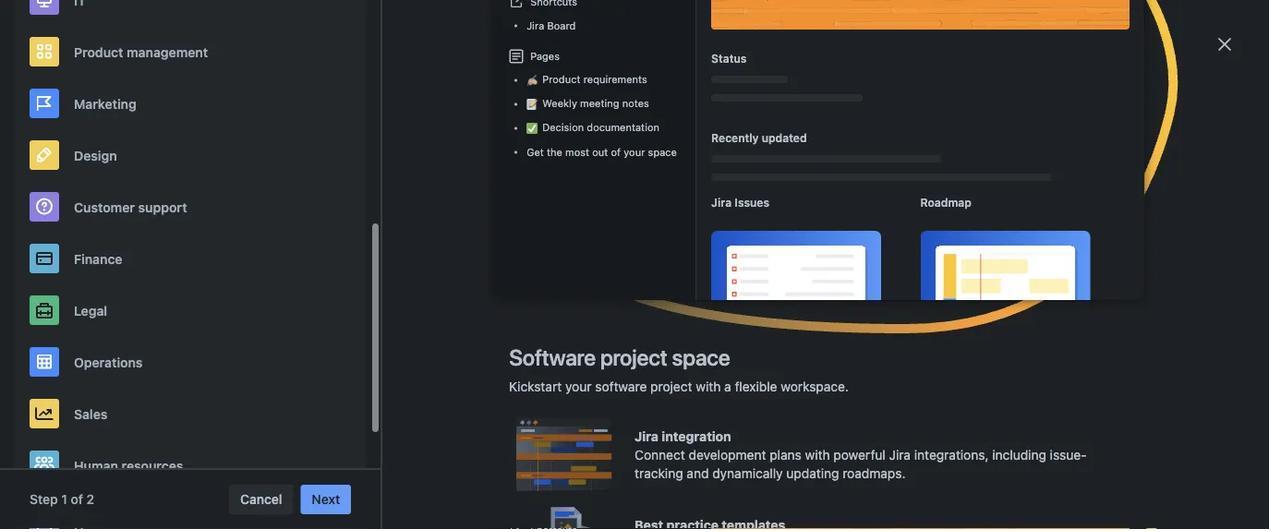 Task type: locate. For each thing, give the bounding box(es) containing it.
1 horizontal spatial and
[[687, 466, 709, 482]]

your down documentation
[[624, 146, 645, 159]]

operations button
[[15, 336, 366, 388]]

2 you edited october 19, 2023 from the top
[[933, 293, 1083, 306]]

you edited october 19, 2023 down "you edited 10 minutes ago"
[[933, 255, 1083, 268]]

marketing button
[[15, 78, 366, 129]]

1 edited from the top
[[956, 217, 989, 230]]

customer
[[74, 199, 135, 215]]

bob builder link for copy of hello!
[[716, 255, 777, 268]]

1
[[61, 492, 67, 507]]

1 vertical spatial and
[[687, 466, 709, 482]]

jira up connect
[[635, 429, 659, 445]]

builder
[[740, 217, 777, 230], [740, 255, 777, 268], [740, 293, 777, 306], [740, 331, 777, 344], [97, 345, 139, 360]]

2 horizontal spatial a
[[725, 379, 732, 395]]

0 horizontal spatial with
[[696, 379, 721, 395]]

product up weekly
[[543, 73, 581, 85]]

1 horizontal spatial product
[[543, 73, 581, 85]]

space up integration
[[672, 345, 731, 371]]

ago
[[1052, 217, 1071, 230]]

1 vertical spatial you edited october 19, 2023
[[933, 293, 1083, 306]]

0 vertical spatial 19,
[[1038, 255, 1053, 268]]

decision documentation
[[543, 122, 660, 134]]

a right on
[[391, 215, 400, 232]]

product management
[[74, 44, 208, 59]]

out
[[593, 146, 608, 159]]

tracking
[[635, 466, 684, 482]]

updated
[[762, 131, 807, 144]]

0 vertical spatial with
[[696, 379, 721, 395]]

jira issues
[[712, 196, 770, 209]]

1 horizontal spatial your
[[624, 146, 645, 159]]

1 19, from the top
[[1038, 255, 1053, 268]]

19, for copy of hello!
[[1038, 255, 1053, 268]]

1 vertical spatial 2023
[[1056, 293, 1083, 306]]

0 vertical spatial october
[[992, 255, 1035, 268]]

Search field
[[919, 40, 1104, 70]]

integrations,
[[915, 448, 989, 463]]

a right "in"
[[646, 7, 653, 22]]

and inside jira integration connect development plans with powerful jira integrations, including issue- tracking and dynamically updating roadmaps.
[[687, 466, 709, 482]]

october down "you edited 10 minutes ago"
[[992, 255, 1035, 268]]

confluence image
[[48, 44, 158, 66], [48, 44, 158, 66]]

and down development
[[687, 466, 709, 482]]

3 you from the top
[[933, 293, 953, 306]]

0 vertical spatial and
[[449, 7, 472, 22]]

you edited
[[933, 331, 992, 344]]

marketing
[[74, 96, 137, 111]]

space up the apps popup button in the top of the page
[[476, 7, 512, 22]]

sales
[[74, 406, 108, 422]]

finance
[[74, 251, 122, 266]]

jira left issues
[[712, 196, 732, 209]]

bob builder
[[716, 217, 777, 230], [716, 255, 777, 268], [716, 293, 777, 306], [716, 331, 777, 344], [70, 345, 139, 360]]

starred
[[70, 186, 114, 201]]

status
[[712, 52, 747, 65]]

with up updating
[[806, 448, 830, 463]]

1 vertical spatial with
[[806, 448, 830, 463]]

space
[[476, 7, 512, 22], [648, 146, 677, 159], [672, 345, 731, 371]]

october
[[992, 255, 1035, 268], [992, 293, 1035, 306]]

and right page
[[449, 7, 472, 22]]

requirements
[[584, 73, 648, 85]]

step
[[30, 492, 58, 507]]

with left "flexible"
[[696, 379, 721, 395]]

3 edited from the top
[[956, 293, 989, 306]]

1 vertical spatial october
[[992, 293, 1035, 306]]

1 vertical spatial 19,
[[1038, 293, 1053, 306]]

software
[[595, 379, 647, 395]]

your down the software
[[566, 379, 592, 395]]

you
[[933, 217, 953, 230], [933, 255, 953, 268], [933, 293, 953, 306], [933, 331, 953, 344]]

0 vertical spatial product
[[74, 44, 123, 59]]

support
[[138, 199, 187, 215]]

cancel button
[[229, 485, 293, 515]]

bob builder link
[[716, 217, 777, 230], [716, 255, 777, 268], [716, 293, 777, 306], [30, 336, 251, 370]]

resources
[[122, 458, 183, 473]]

:writing_hand::skin tone 4: image
[[527, 75, 538, 86], [527, 75, 538, 86]]

a for set
[[646, 7, 653, 22]]

1 vertical spatial a
[[391, 215, 400, 232]]

2 edited from the top
[[956, 255, 989, 268]]

weekly
[[543, 98, 578, 110]]

a left "flexible"
[[725, 379, 732, 395]]

human resources button
[[15, 440, 366, 492]]

you edited october 19, 2023 up you edited
[[933, 293, 1083, 306]]

0 horizontal spatial your
[[566, 379, 592, 395]]

edited
[[956, 217, 989, 230], [956, 255, 989, 268], [956, 293, 989, 306], [956, 331, 989, 344]]

edited for copy of hello!
[[956, 255, 989, 268]]

dynamically
[[713, 466, 783, 482]]

4 edited from the top
[[956, 331, 989, 344]]

0 vertical spatial a
[[646, 7, 653, 22]]

project right software
[[651, 379, 693, 395]]

:pencil: image
[[527, 99, 538, 110]]

jira
[[527, 20, 545, 32], [712, 196, 732, 209], [635, 429, 659, 445], [890, 448, 911, 463]]

jira for jira issues
[[712, 196, 732, 209]]

0 vertical spatial you edited october 19, 2023
[[933, 255, 1083, 268]]

and
[[449, 7, 472, 22], [687, 466, 709, 482]]

:pencil: image
[[527, 99, 538, 110]]

builder for going on a trip!
[[740, 217, 777, 230]]

jira for jira board
[[527, 20, 545, 32]]

2023 for thankful
[[1056, 293, 1083, 306]]

a
[[646, 7, 653, 22], [391, 215, 400, 232], [725, 379, 732, 395]]

templates
[[517, 47, 580, 62]]

of
[[729, 7, 742, 22], [611, 146, 621, 159], [366, 253, 380, 270], [71, 492, 83, 507]]

tasks
[[70, 253, 104, 268]]

software project space kickstart your software project with a flexible workspace.
[[509, 345, 849, 395]]

with
[[696, 379, 721, 395], [806, 448, 830, 463]]

design
[[74, 148, 117, 163]]

a inside software project space kickstart your software project with a flexible workspace.
[[725, 379, 732, 395]]

banner
[[0, 29, 1270, 81]]

operations
[[74, 355, 143, 370]]

1 vertical spatial product
[[543, 73, 581, 85]]

of right out
[[611, 146, 621, 159]]

you edited october 19, 2023 for thankful
[[933, 293, 1083, 306]]

group
[[30, 111, 251, 277]]

bob for copy of hello!
[[716, 255, 737, 268]]

2 vertical spatial a
[[725, 379, 732, 395]]

home link
[[180, 40, 227, 70]]

pages
[[531, 50, 560, 62]]

in
[[631, 7, 642, 22]]

0 horizontal spatial product
[[74, 44, 123, 59]]

0 vertical spatial 2023
[[1056, 255, 1083, 268]]

title
[[361, 329, 391, 346]]

1 vertical spatial your
[[566, 379, 592, 395]]

cancel
[[240, 492, 282, 507]]

2 2023 from the top
[[1056, 293, 1083, 306]]

issue-
[[1051, 448, 1087, 463]]

it
[[620, 7, 628, 22]]

you for going on a trip!
[[933, 217, 953, 230]]

0 horizontal spatial a
[[391, 215, 400, 232]]

space down documentation
[[648, 146, 677, 159]]

1 horizontal spatial with
[[806, 448, 830, 463]]

bob builder for copy of hello!
[[716, 255, 777, 268]]

bob
[[716, 217, 737, 230], [716, 255, 737, 268], [716, 293, 737, 306], [716, 331, 737, 344], [70, 345, 94, 360]]

you edited october 19, 2023
[[933, 255, 1083, 268], [933, 293, 1083, 306]]

set
[[392, 7, 412, 22]]

documentation
[[587, 122, 660, 134]]

project up software
[[601, 345, 668, 371]]

2 vertical spatial space
[[672, 345, 731, 371]]

jira board
[[527, 20, 576, 32]]

legal
[[74, 303, 107, 318]]

2 you from the top
[[933, 255, 953, 268]]

product requirements
[[543, 73, 648, 85]]

templates link
[[512, 40, 586, 70]]

you edited october 19, 2023 for copy of hello!
[[933, 255, 1083, 268]]

1 you from the top
[[933, 217, 953, 230]]

try
[[597, 7, 617, 22]]

0 vertical spatial your
[[624, 146, 645, 159]]

recent
[[70, 153, 112, 168]]

1 october from the top
[[992, 255, 1035, 268]]

10
[[992, 217, 1004, 230]]

of right copy
[[366, 253, 380, 270]]

2 october from the top
[[992, 293, 1035, 306]]

sales button
[[15, 388, 366, 440]]

step 1 of 2
[[30, 492, 94, 507]]

close image
[[1214, 33, 1237, 55]]

2 19, from the top
[[1038, 293, 1053, 306]]

recent link
[[30, 144, 251, 177]]

day
[[677, 7, 699, 22]]

kickstart
[[509, 379, 562, 395]]

customer support
[[74, 199, 187, 215]]

1 horizontal spatial a
[[646, 7, 653, 22]]

19,
[[1038, 255, 1053, 268], [1038, 293, 1053, 306]]

1 you edited october 19, 2023 from the top
[[933, 255, 1083, 268]]

product inside product management button
[[74, 44, 123, 59]]

edited for going on a trip!
[[956, 217, 989, 230]]

you edited 10 minutes ago
[[933, 217, 1071, 230]]

1 2023 from the top
[[1056, 255, 1083, 268]]

jira left board
[[527, 20, 545, 32]]

page
[[416, 7, 446, 22]]

bob builder link for going on a trip!
[[716, 217, 777, 230]]

get
[[527, 146, 544, 159]]

going on a trip!
[[326, 215, 434, 232]]

october up you edited
[[992, 293, 1035, 306]]

product up "marketing"
[[74, 44, 123, 59]]



Task type: describe. For each thing, give the bounding box(es) containing it.
you for copy of hello!
[[933, 255, 953, 268]]

updating
[[787, 466, 840, 482]]

powerful
[[834, 448, 886, 463]]

minutes
[[1007, 217, 1049, 230]]

bob builder for going on a trip!
[[716, 217, 777, 230]]

next
[[312, 492, 340, 507]]

with inside software project space kickstart your software project with a flexible workspace.
[[696, 379, 721, 395]]

1 vertical spatial project
[[651, 379, 693, 395]]

going
[[326, 215, 367, 232]]

0 horizontal spatial and
[[449, 7, 472, 22]]

human
[[74, 458, 118, 473]]

the
[[547, 146, 563, 159]]

:white_check_mark: image
[[527, 123, 538, 134]]

management
[[127, 44, 208, 59]]

roadmaps.
[[843, 466, 906, 482]]

recently
[[712, 131, 759, 144]]

jira up roadmaps.
[[890, 448, 911, 463]]

a for software
[[725, 379, 732, 395]]

next button
[[301, 485, 351, 515]]

jira for jira integration connect development plans with powerful jira integrations, including issue- tracking and dynamically updating roadmaps.
[[635, 429, 659, 445]]

permissions.
[[516, 7, 594, 22]]

including
[[993, 448, 1047, 463]]

Filter by title field
[[305, 147, 460, 173]]

copy of hello!
[[326, 253, 423, 270]]

software
[[509, 345, 596, 371]]

builder for thankful
[[740, 293, 777, 306]]

most
[[566, 146, 590, 159]]

issues
[[735, 196, 770, 209]]

finance button
[[15, 233, 366, 285]]

your inside software project space kickstart your software project with a flexible workspace.
[[566, 379, 592, 395]]

get the most out of your space
[[527, 146, 677, 159]]

roadmap
[[921, 196, 972, 209]]

:white_check_mark: image
[[527, 123, 538, 134]]

recently updated
[[712, 131, 807, 144]]

jira integration connect development plans with powerful jira integrations, including issue- tracking and dynamically updating roadmaps.
[[635, 429, 1087, 482]]

connect
[[635, 448, 686, 463]]

group containing recent
[[30, 111, 251, 277]]

blog
[[326, 329, 357, 346]]

2023 for copy of hello!
[[1056, 255, 1083, 268]]

hello!
[[383, 253, 423, 270]]

trial
[[702, 7, 726, 22]]

plans
[[770, 448, 802, 463]]

14-
[[656, 7, 677, 22]]

october for thankful
[[992, 293, 1035, 306]]

weekly meeting notes
[[543, 98, 650, 110]]

meeting
[[580, 98, 620, 110]]

builder for copy of hello!
[[740, 255, 777, 268]]

blog title
[[326, 329, 391, 346]]

confluence
[[745, 7, 815, 22]]

edited for thankful
[[956, 293, 989, 306]]

try it in a 14-day trial of confluence standard. link
[[597, 7, 878, 22]]

banner containing home
[[0, 29, 1270, 81]]

decision
[[543, 122, 584, 134]]

standard.
[[818, 7, 878, 22]]

product management button
[[15, 26, 366, 78]]

october for copy of hello!
[[992, 255, 1035, 268]]

integration
[[662, 429, 732, 445]]

2
[[87, 492, 94, 507]]

of right trial
[[729, 7, 742, 22]]

19, for thankful
[[1038, 293, 1053, 306]]

with inside jira integration connect development plans with powerful jira integrations, including issue- tracking and dynamically updating roadmaps.
[[806, 448, 830, 463]]

thankful
[[326, 291, 386, 308]]

of right 1
[[71, 492, 83, 507]]

workspace.
[[781, 379, 849, 395]]

drafts
[[70, 220, 107, 235]]

apps button
[[450, 40, 506, 70]]

software project space dialog
[[0, 0, 1270, 530]]

space inside software project space kickstart your software project with a flexible workspace.
[[672, 345, 731, 371]]

product for product requirements
[[543, 73, 581, 85]]

bob for going on a trip!
[[716, 217, 737, 230]]

board
[[548, 20, 576, 32]]

starred link
[[30, 177, 251, 211]]

human resources
[[74, 458, 183, 473]]

cards image
[[1166, 144, 1189, 166]]

apps
[[456, 47, 488, 62]]

design button
[[15, 129, 366, 181]]

customer support button
[[15, 181, 366, 233]]

legal button
[[15, 285, 366, 336]]

copy
[[326, 253, 362, 270]]

home
[[185, 47, 221, 62]]

bob builder for thankful
[[716, 293, 777, 306]]

global element
[[11, 29, 915, 81]]

drafts link
[[30, 211, 251, 244]]

0 vertical spatial space
[[476, 7, 512, 22]]

4 you from the top
[[933, 331, 953, 344]]

product for product management
[[74, 44, 123, 59]]

1 vertical spatial space
[[648, 146, 677, 159]]

you for thankful
[[933, 293, 953, 306]]

trip!
[[403, 215, 434, 232]]

on
[[371, 215, 388, 232]]

development
[[689, 448, 767, 463]]

0 vertical spatial project
[[601, 345, 668, 371]]

bob builder link for thankful
[[716, 293, 777, 306]]

bob for thankful
[[716, 293, 737, 306]]



Task type: vqa. For each thing, say whether or not it's contained in the screenshot.
the rightmost 'A'
yes



